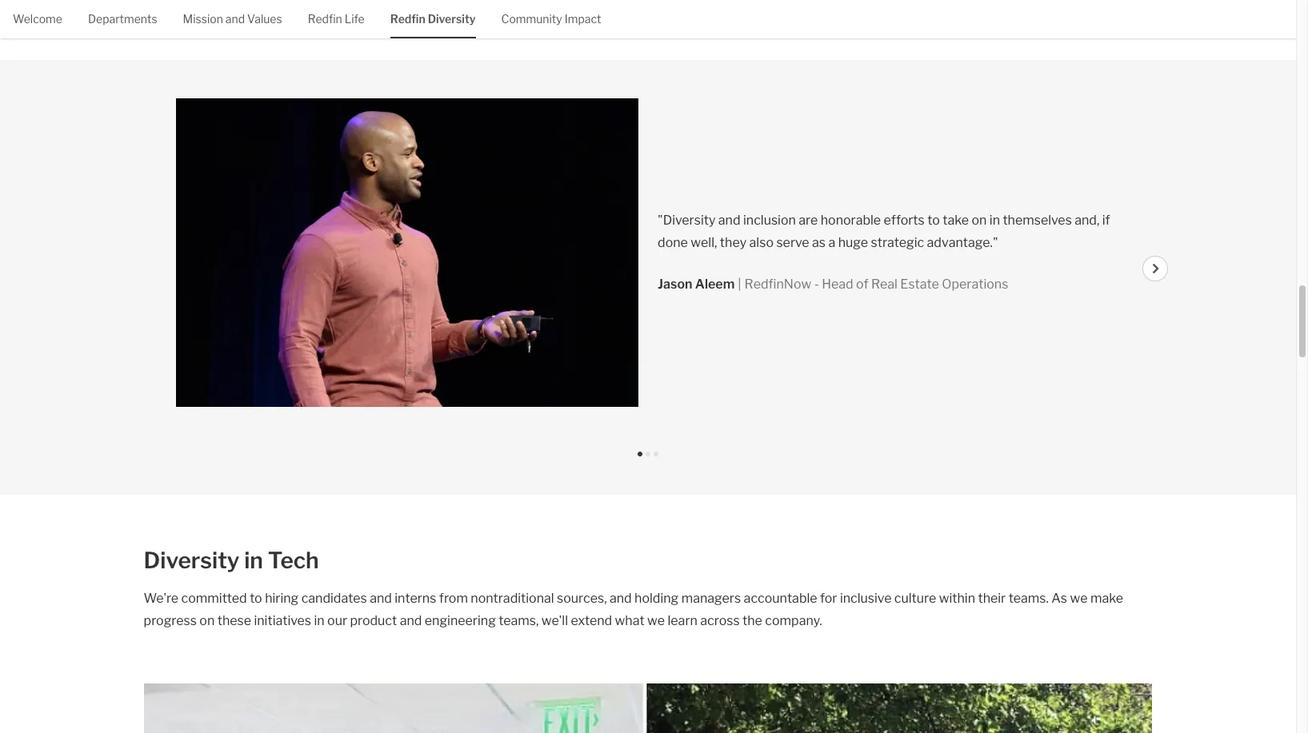 Task type: locate. For each thing, give the bounding box(es) containing it.
departments link
[[88, 0, 157, 36]]

0 horizontal spatial to
[[250, 591, 262, 607]]

our
[[327, 614, 347, 629]]

candidates
[[301, 591, 367, 607]]

huge
[[838, 235, 868, 251]]

take
[[943, 213, 969, 228]]

operations
[[942, 277, 1009, 292]]

1 vertical spatial in
[[244, 547, 263, 575]]

tech
[[268, 547, 319, 575]]

we'll
[[542, 614, 568, 629]]

and up they
[[718, 213, 741, 228]]

advantage."
[[927, 235, 998, 251]]

product
[[350, 614, 397, 629]]

0 horizontal spatial we
[[647, 614, 665, 629]]

in
[[990, 213, 1000, 228], [244, 547, 263, 575], [314, 614, 325, 629]]

initiatives
[[254, 614, 311, 629]]

their
[[978, 591, 1006, 607]]

redfin diversity link
[[390, 0, 476, 36]]

to inside 'we're committed to hiring candidates and interns from nontraditional sources, and holding managers accountable for inclusive culture within their teams. as we make progress on these initiatives in our product and engineering teams, we'll extend what we learn across the company.'
[[250, 591, 262, 607]]

and inside "diversity and inclusion are honorable efforts to take on in themselves and, if done well, they also serve as a huge strategic advantage."
[[718, 213, 741, 228]]

mission and values link
[[183, 0, 282, 36]]

on down committed at bottom
[[200, 614, 215, 629]]

strategic
[[871, 235, 924, 251]]

1 vertical spatial to
[[250, 591, 262, 607]]

committed
[[181, 591, 247, 607]]

and
[[226, 12, 245, 26], [718, 213, 741, 228], [370, 591, 392, 607], [610, 591, 632, 607], [400, 614, 422, 629]]

we down holding
[[647, 614, 665, 629]]

0 vertical spatial we
[[1070, 591, 1088, 607]]

redfin diversity
[[390, 12, 476, 26]]

in right take
[[990, 213, 1000, 228]]

slide 2 dot image
[[646, 452, 651, 457]]

diversity
[[428, 12, 476, 26], [144, 547, 240, 575]]

1 horizontal spatial on
[[972, 213, 987, 228]]

0 horizontal spatial diversity
[[144, 547, 240, 575]]

make
[[1091, 591, 1124, 607]]

estate
[[901, 277, 939, 292]]

company.
[[765, 614, 822, 629]]

of
[[856, 277, 869, 292]]

in left tech
[[244, 547, 263, 575]]

welcome link
[[13, 0, 62, 36]]

on
[[972, 213, 987, 228], [200, 614, 215, 629]]

to left hiring
[[250, 591, 262, 607]]

1 vertical spatial on
[[200, 614, 215, 629]]

redfin
[[308, 12, 342, 26], [390, 12, 426, 26]]

and left values
[[226, 12, 245, 26]]

2 vertical spatial in
[[314, 614, 325, 629]]

are
[[799, 213, 818, 228]]

diversity in tech
[[144, 547, 319, 575]]

jason
[[658, 277, 693, 292]]

welcome
[[13, 12, 62, 26]]

to left take
[[928, 213, 940, 228]]

also
[[750, 235, 774, 251]]

1 horizontal spatial diversity
[[428, 12, 476, 26]]

holding
[[635, 591, 679, 607]]

1 redfin from the left
[[308, 12, 342, 26]]

1 horizontal spatial in
[[314, 614, 325, 629]]

redfin left life
[[308, 12, 342, 26]]

we
[[1070, 591, 1088, 607], [647, 614, 665, 629]]

redfinnow
[[745, 277, 812, 292]]

|
[[738, 277, 741, 292]]

on right take
[[972, 213, 987, 228]]

departments
[[88, 12, 157, 26]]

across
[[700, 614, 740, 629]]

1 horizontal spatial redfin
[[390, 12, 426, 26]]

in inside "diversity and inclusion are honorable efforts to take on in themselves and, if done well, they also serve as a huge strategic advantage."
[[990, 213, 1000, 228]]

well,
[[691, 235, 717, 251]]

honorable
[[821, 213, 881, 228]]

to inside "diversity and inclusion are honorable efforts to take on in themselves and, if done well, they also serve as a huge strategic advantage."
[[928, 213, 940, 228]]

1 horizontal spatial to
[[928, 213, 940, 228]]

head
[[822, 277, 854, 292]]

aleem
[[695, 277, 735, 292]]

redfin right life
[[390, 12, 426, 26]]

0 horizontal spatial in
[[244, 547, 263, 575]]

2 horizontal spatial in
[[990, 213, 1000, 228]]

culture
[[895, 591, 937, 607]]

on inside 'we're committed to hiring candidates and interns from nontraditional sources, and holding managers accountable for inclusive culture within their teams. as we make progress on these initiatives in our product and engineering teams, we'll extend what we learn across the company.'
[[200, 614, 215, 629]]

2 redfin from the left
[[390, 12, 426, 26]]

0 vertical spatial to
[[928, 213, 940, 228]]

next image
[[1151, 264, 1161, 274]]

and,
[[1075, 213, 1100, 228]]

teams,
[[499, 614, 539, 629]]

what
[[615, 614, 645, 629]]

community
[[501, 12, 562, 26]]

we right as
[[1070, 591, 1088, 607]]

0 horizontal spatial on
[[200, 614, 215, 629]]

mission and values
[[183, 12, 282, 26]]

in left our
[[314, 614, 325, 629]]

0 vertical spatial on
[[972, 213, 987, 228]]

0 vertical spatial in
[[990, 213, 1000, 228]]

to
[[928, 213, 940, 228], [250, 591, 262, 607]]

0 horizontal spatial redfin
[[308, 12, 342, 26]]

as
[[812, 235, 826, 251]]

in inside 'we're committed to hiring candidates and interns from nontraditional sources, and holding managers accountable for inclusive culture within their teams. as we make progress on these initiatives in our product and engineering teams, we'll extend what we learn across the company.'
[[314, 614, 325, 629]]



Task type: vqa. For each thing, say whether or not it's contained in the screenshot.
right beds
no



Task type: describe. For each thing, give the bounding box(es) containing it.
for
[[820, 591, 837, 607]]

efforts
[[884, 213, 925, 228]]

life
[[345, 12, 365, 26]]

mission
[[183, 12, 223, 26]]

inclusion
[[743, 213, 796, 228]]

these
[[217, 614, 251, 629]]

0 vertical spatial diversity
[[428, 12, 476, 26]]

engineering
[[425, 614, 496, 629]]

redfin life
[[308, 12, 365, 26]]

teams.
[[1009, 591, 1049, 607]]

sources,
[[557, 591, 607, 607]]

redfin for redfin life
[[308, 12, 342, 26]]

and down interns
[[400, 614, 422, 629]]

done
[[658, 235, 688, 251]]

1 horizontal spatial we
[[1070, 591, 1088, 607]]

progress
[[144, 614, 197, 629]]

-
[[814, 277, 819, 292]]

redfin for redfin diversity
[[390, 12, 426, 26]]

managers
[[682, 591, 741, 607]]

1 vertical spatial diversity
[[144, 547, 240, 575]]

community impact
[[501, 12, 601, 26]]

accountable
[[744, 591, 818, 607]]

community impact link
[[501, 0, 601, 36]]

real
[[871, 277, 898, 292]]

slide 3 dot image
[[654, 452, 659, 457]]

values
[[247, 12, 282, 26]]

nontraditional
[[471, 591, 554, 607]]

from
[[439, 591, 468, 607]]

"diversity and inclusion are honorable efforts to take on in themselves and, if done well, they also serve as a huge strategic advantage."
[[658, 213, 1111, 251]]

the
[[743, 614, 763, 629]]

impact
[[565, 12, 601, 26]]

themselves
[[1003, 213, 1072, 228]]

and up product
[[370, 591, 392, 607]]

as
[[1052, 591, 1068, 607]]

hiring
[[265, 591, 299, 607]]

we're
[[144, 591, 179, 607]]

learn
[[668, 614, 698, 629]]

and up what
[[610, 591, 632, 607]]

photos of employees in office and at pride event image
[[144, 684, 1153, 734]]

serve
[[777, 235, 810, 251]]

within
[[939, 591, 976, 607]]

they
[[720, 235, 747, 251]]

slide 1 dot image
[[638, 452, 643, 457]]

a
[[829, 235, 836, 251]]

jason aleem | redfinnow - head of real estate operations
[[658, 277, 1009, 292]]

we're committed to hiring candidates and interns from nontraditional sources, and holding managers accountable for inclusive culture within their teams. as we make progress on these initiatives in our product and engineering teams, we'll extend what we learn across the company.
[[144, 591, 1124, 629]]

redfin life link
[[308, 0, 365, 36]]

interns
[[395, 591, 436, 607]]

"diversity
[[658, 213, 716, 228]]

extend
[[571, 614, 612, 629]]

on inside "diversity and inclusion are honorable efforts to take on in themselves and, if done well, they also serve as a huge strategic advantage."
[[972, 213, 987, 228]]

if
[[1103, 213, 1111, 228]]

1 vertical spatial we
[[647, 614, 665, 629]]

inclusive
[[840, 591, 892, 607]]



